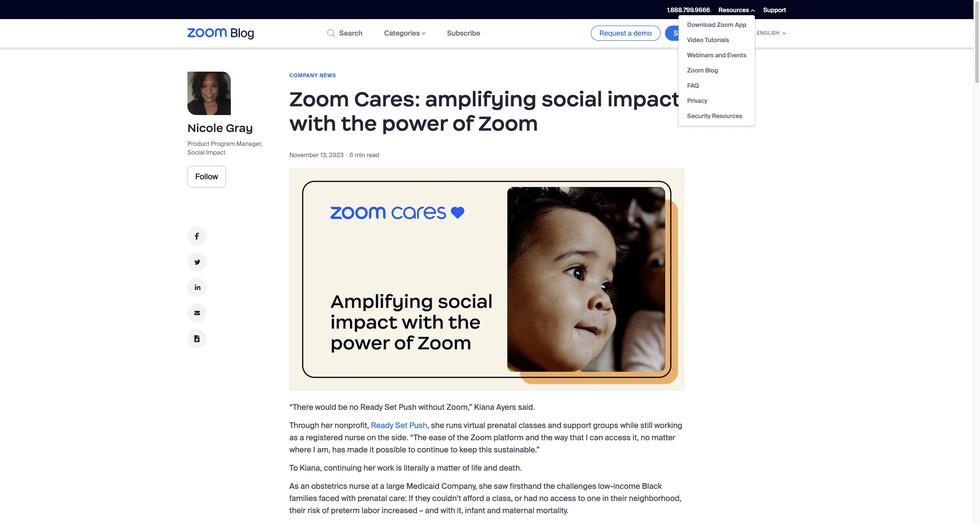 Task type: locate. For each thing, give the bounding box(es) containing it.
2 horizontal spatial to
[[578, 493, 586, 504]]

access down the while
[[605, 432, 631, 443]]

a
[[628, 29, 632, 38], [300, 432, 304, 443], [431, 463, 435, 473], [380, 481, 385, 491], [486, 493, 491, 504]]

request
[[600, 29, 627, 38]]

0 horizontal spatial their
[[290, 505, 306, 516]]

0 vertical spatial her
[[321, 420, 333, 431]]

runs
[[446, 420, 462, 431]]

prenatal
[[488, 420, 517, 431], [358, 493, 388, 504]]

kiana,
[[300, 463, 322, 473]]

0 vertical spatial i
[[586, 432, 588, 443]]

read
[[367, 151, 380, 159]]

0 horizontal spatial with
[[290, 110, 337, 136]]

0 vertical spatial push
[[399, 402, 417, 412]]

–
[[420, 505, 424, 516]]

1 horizontal spatial to
[[451, 445, 458, 455]]

"there
[[290, 402, 314, 412]]

with
[[290, 110, 337, 136], [341, 493, 356, 504], [441, 505, 456, 516]]

with inside the zoom cares: amplifying social impact with the power of zoom
[[290, 110, 337, 136]]

0 horizontal spatial to
[[409, 445, 416, 455]]

challenges
[[557, 481, 597, 491]]

push up "the
[[410, 420, 428, 431]]

, she runs virtual prenatal classes and support groups while still working as a registered nurse on the side. "the ease of the zoom platform and the way that i can access it, no matter where i am, has made it possible to continue to keep this sustainable."
[[290, 420, 683, 455]]

nicole
[[188, 121, 223, 135]]

a left demo
[[628, 29, 632, 38]]

it, left the infant
[[457, 505, 464, 516]]

product
[[188, 140, 210, 148]]

she left saw
[[479, 481, 492, 491]]

the right firsthand
[[544, 481, 556, 491]]

1 vertical spatial i
[[313, 445, 316, 455]]

1 horizontal spatial prenatal
[[488, 420, 517, 431]]

their right in
[[611, 493, 627, 504]]

to left keep
[[451, 445, 458, 455]]

matter
[[652, 432, 676, 443], [437, 463, 461, 473]]

push up ready set push link
[[399, 402, 417, 412]]

0 vertical spatial prenatal
[[488, 420, 517, 431]]

couldn't
[[433, 493, 462, 504]]

0 horizontal spatial prenatal
[[358, 493, 388, 504]]

keep
[[460, 445, 478, 455]]

it, inside as an obstetrics nurse at a large medicaid company, she saw firsthand the challenges low-income black families faced with prenatal care: if they couldn't afford a class, or had no access to one in their neighborhood, their risk of preterm labor increased – and with it, infant and maternal mortality.
[[457, 505, 464, 516]]

her
[[321, 420, 333, 431], [364, 463, 376, 473]]

maternal
[[503, 505, 535, 516]]

1 vertical spatial it,
[[457, 505, 464, 516]]

i left "am," at the left of the page
[[313, 445, 316, 455]]

to left one at right bottom
[[578, 493, 586, 504]]

1 vertical spatial nurse
[[349, 481, 370, 491]]

zoom inside , she runs virtual prenatal classes and support groups while still working as a registered nurse on the side. "the ease of the zoom platform and the way that i can access it, no matter where i am, has made it possible to continue to keep this sustainable."
[[471, 432, 492, 443]]

the left way
[[541, 432, 553, 443]]

is
[[396, 463, 402, 473]]

0 vertical spatial with
[[290, 110, 337, 136]]

share to facebook image
[[188, 227, 207, 246]]

privacy link
[[688, 93, 747, 109]]

to down "the
[[409, 445, 416, 455]]

1 vertical spatial access
[[551, 493, 577, 504]]

registered
[[306, 432, 343, 443]]

an
[[301, 481, 310, 491]]

resources down 'privacy' link
[[713, 112, 743, 120]]

product program manager, social impact
[[188, 140, 262, 156]]

prenatal inside as an obstetrics nurse at a large medicaid company, she saw firsthand the challenges low-income black families faced with prenatal care: if they couldn't afford a class, or had no access to one in their neighborhood, their risk of preterm labor increased – and with it, infant and maternal mortality.
[[358, 493, 388, 504]]

and down class,
[[487, 505, 501, 516]]

no right 'had'
[[540, 493, 549, 504]]

0 horizontal spatial her
[[321, 420, 333, 431]]

the
[[341, 110, 377, 136], [378, 432, 390, 443], [457, 432, 469, 443], [541, 432, 553, 443], [544, 481, 556, 491]]

2 vertical spatial with
[[441, 505, 456, 516]]

0 vertical spatial matter
[[652, 432, 676, 443]]

if
[[409, 493, 414, 504]]

their down 'families'
[[290, 505, 306, 516]]

6
[[350, 151, 354, 159]]

prenatal up 'platform'
[[488, 420, 517, 431]]

request a demo
[[600, 29, 653, 38]]

matter down "working" at the right
[[652, 432, 676, 443]]

zoom,"
[[447, 402, 473, 412]]

access
[[605, 432, 631, 443], [551, 493, 577, 504]]

2 horizontal spatial with
[[441, 505, 456, 516]]

1 vertical spatial with
[[341, 493, 356, 504]]

where
[[290, 445, 312, 455]]

faced
[[319, 493, 340, 504]]

it, down the while
[[633, 432, 639, 443]]

1 horizontal spatial it,
[[633, 432, 639, 443]]

1 horizontal spatial their
[[611, 493, 627, 504]]

side.
[[392, 432, 409, 443]]

literally
[[404, 463, 429, 473]]

a right as
[[300, 432, 304, 443]]

classes
[[519, 420, 546, 431]]

access inside , she runs virtual prenatal classes and support groups while still working as a registered nurse on the side. "the ease of the zoom platform and the way that i can access it, no matter where i am, has made it possible to continue to keep this sustainable."
[[605, 432, 631, 443]]

november 13, 2023
[[290, 151, 344, 159]]

search
[[340, 29, 363, 38]]

matter up company,
[[437, 463, 461, 473]]

follow link
[[188, 166, 226, 188]]

continue
[[418, 445, 449, 455]]

the inside the zoom cares: amplifying social impact with the power of zoom
[[341, 110, 377, 136]]

life
[[472, 463, 482, 473]]

access up mortality.
[[551, 493, 577, 504]]

1 vertical spatial matter
[[437, 463, 461, 473]]

nurse
[[345, 432, 365, 443], [349, 481, 370, 491]]

search link
[[327, 29, 363, 38]]

in
[[603, 493, 609, 504]]

zoom
[[718, 21, 734, 29], [688, 66, 704, 74], [290, 86, 350, 112], [479, 110, 539, 136], [471, 432, 492, 443]]

0 horizontal spatial i
[[313, 445, 316, 455]]

it,
[[633, 432, 639, 443], [457, 505, 464, 516]]

through
[[290, 420, 319, 431]]

set up ready set push link
[[385, 402, 397, 412]]

no right be
[[350, 402, 359, 412]]

0 horizontal spatial it,
[[457, 505, 464, 516]]

1 vertical spatial push
[[410, 420, 428, 431]]

0 vertical spatial no
[[350, 402, 359, 412]]

nurse left 'at'
[[349, 481, 370, 491]]

they
[[416, 493, 431, 504]]

2 vertical spatial no
[[540, 493, 549, 504]]

access inside as an obstetrics nurse at a large medicaid company, she saw firsthand the challenges low-income black families faced with prenatal care: if they couldn't afford a class, or had no access to one in their neighborhood, their risk of preterm labor increased – and with it, infant and maternal mortality.
[[551, 493, 577, 504]]

and down video tutorials link
[[716, 51, 727, 59]]

1 horizontal spatial with
[[341, 493, 356, 504]]

6 min read
[[350, 151, 380, 159]]

1 horizontal spatial matter
[[652, 432, 676, 443]]

labor
[[362, 505, 380, 516]]

ready up through her nonprofit, ready set push
[[361, 402, 383, 412]]

0 horizontal spatial she
[[431, 420, 445, 431]]

i
[[586, 432, 588, 443], [313, 445, 316, 455]]

1 vertical spatial their
[[290, 505, 306, 516]]

resources
[[719, 6, 750, 14], [713, 112, 743, 120]]

she right , at left
[[431, 420, 445, 431]]

prenatal up labor
[[358, 493, 388, 504]]

the inside as an obstetrics nurse at a large medicaid company, she saw firsthand the challenges low-income black families faced with prenatal care: if they couldn't afford a class, or had no access to one in their neighborhood, their risk of preterm labor increased – and with it, infant and maternal mortality.
[[544, 481, 556, 491]]

on
[[367, 432, 376, 443]]

zoom cares: amplifying social impact with the power of zoom
[[290, 86, 682, 136]]

ready up on
[[371, 420, 394, 431]]

with up 'november 13, 2023'
[[290, 110, 337, 136]]

sign up, it's free
[[674, 29, 725, 38]]

download
[[688, 21, 716, 29]]

it
[[370, 445, 374, 455]]

groups
[[594, 420, 619, 431]]

1 horizontal spatial she
[[479, 481, 492, 491]]

1 vertical spatial she
[[479, 481, 492, 491]]

of inside the zoom cares: amplifying social impact with the power of zoom
[[453, 110, 474, 136]]

large
[[387, 481, 405, 491]]

afford
[[463, 493, 485, 504]]

ayers
[[497, 402, 517, 412]]

her left work
[[364, 463, 376, 473]]

set
[[385, 402, 397, 412], [396, 420, 408, 431]]

1 vertical spatial resources
[[713, 112, 743, 120]]

be
[[338, 402, 348, 412]]

with up preterm at the left of page
[[341, 493, 356, 504]]

1 horizontal spatial her
[[364, 463, 376, 473]]

set up side.
[[396, 420, 408, 431]]

0 vertical spatial she
[[431, 420, 445, 431]]

0 vertical spatial nurse
[[345, 432, 365, 443]]

ready set push link
[[371, 420, 428, 431]]

1 vertical spatial prenatal
[[358, 493, 388, 504]]

and inside resources element
[[716, 51, 727, 59]]

the up min
[[341, 110, 377, 136]]

1 horizontal spatial no
[[540, 493, 549, 504]]

0 vertical spatial access
[[605, 432, 631, 443]]

nurse inside as an obstetrics nurse at a large medicaid company, she saw firsthand the challenges low-income black families faced with prenatal care: if they couldn't afford a class, or had no access to one in their neighborhood, their risk of preterm labor increased – and with it, infant and maternal mortality.
[[349, 481, 370, 491]]

1 vertical spatial no
[[641, 432, 650, 443]]

0 horizontal spatial access
[[551, 493, 577, 504]]

program
[[211, 140, 235, 148]]

1 vertical spatial set
[[396, 420, 408, 431]]

no down still
[[641, 432, 650, 443]]

it's
[[702, 29, 711, 38]]

1 horizontal spatial access
[[605, 432, 631, 443]]

no inside as an obstetrics nurse at a large medicaid company, she saw firsthand the challenges low-income black families faced with prenatal care: if they couldn't afford a class, or had no access to one in their neighborhood, their risk of preterm labor increased – and with it, infant and maternal mortality.
[[540, 493, 549, 504]]

virtual
[[464, 420, 486, 431]]

prenatal inside , she runs virtual prenatal classes and support groups while still working as a registered nurse on the side. "the ease of the zoom platform and the way that i can access it, no matter where i am, has made it possible to continue to keep this sustainable."
[[488, 420, 517, 431]]

1 vertical spatial ready
[[371, 420, 394, 431]]

saw
[[494, 481, 508, 491]]

matter inside , she runs virtual prenatal classes and support groups while still working as a registered nurse on the side. "the ease of the zoom platform and the way that i can access it, no matter where i am, has made it possible to continue to keep this sustainable."
[[652, 432, 676, 443]]

0 vertical spatial their
[[611, 493, 627, 504]]

2 horizontal spatial no
[[641, 432, 650, 443]]

resources up app at top right
[[719, 6, 750, 14]]

nurse inside , she runs virtual prenatal classes and support groups while still working as a registered nurse on the side. "the ease of the zoom platform and the way that i can access it, no matter where i am, has made it possible to continue to keep this sustainable."
[[345, 432, 365, 443]]

her up registered
[[321, 420, 333, 431]]

security resources
[[688, 112, 743, 120]]

firsthand
[[510, 481, 542, 491]]

1 horizontal spatial i
[[586, 432, 588, 443]]

blog
[[706, 66, 719, 74]]

i left can
[[586, 432, 588, 443]]

to inside as an obstetrics nurse at a large medicaid company, she saw firsthand the challenges low-income black families faced with prenatal care: if they couldn't afford a class, or had no access to one in their neighborhood, their risk of preterm labor increased – and with it, infant and maternal mortality.
[[578, 493, 586, 504]]

download zoom app link
[[688, 17, 747, 33]]

0 vertical spatial it,
[[633, 432, 639, 443]]

low-
[[599, 481, 614, 491]]

nurse up made
[[345, 432, 365, 443]]

with down couldn't
[[441, 505, 456, 516]]

zoom blog link
[[688, 63, 747, 78]]



Task type: describe. For each thing, give the bounding box(es) containing it.
company news link
[[290, 72, 336, 79]]

families
[[290, 493, 317, 504]]

that
[[570, 432, 584, 443]]

and down classes on the bottom of the page
[[526, 432, 540, 443]]

infant
[[466, 505, 486, 516]]

this
[[479, 445, 492, 455]]

faq link
[[688, 78, 747, 93]]

nicole gray link
[[188, 121, 253, 135]]

support
[[564, 420, 592, 431]]

no inside , she runs virtual prenatal classes and support groups while still working as a registered nurse on the side. "the ease of the zoom platform and the way that i can access it, no matter where i am, has made it possible to continue to keep this sustainable."
[[641, 432, 650, 443]]

app
[[736, 21, 747, 29]]

0 vertical spatial resources
[[719, 6, 750, 14]]

work
[[378, 463, 395, 473]]

share to linkedin image
[[188, 278, 207, 297]]

webinars and events
[[688, 51, 747, 59]]

share to email image
[[188, 304, 207, 323]]

as an obstetrics nurse at a large medicaid company, she saw firsthand the challenges low-income black families faced with prenatal care: if they couldn't afford a class, or had no access to one in their neighborhood, their risk of preterm labor increased – and with it, infant and maternal mortality.
[[290, 481, 682, 516]]

resources element
[[679, 15, 756, 126]]

"there would be no ready set push without zoom," kiana ayers said.
[[290, 402, 537, 412]]

as
[[290, 432, 298, 443]]

demo
[[634, 29, 653, 38]]

security
[[688, 112, 711, 120]]

and right –
[[425, 505, 439, 516]]

english
[[757, 30, 780, 36]]

income
[[614, 481, 641, 491]]

0 vertical spatial ready
[[361, 402, 383, 412]]

zoom cares: amplifying social impact with the power of zoom image
[[290, 168, 685, 391]]

gray
[[226, 121, 253, 135]]

has
[[333, 445, 346, 455]]

1.888.799.9666 link
[[668, 6, 711, 14]]

sustainable."
[[494, 445, 540, 455]]

a right 'at'
[[380, 481, 385, 491]]

to
[[290, 463, 298, 473]]

webinars
[[688, 51, 714, 59]]

support link
[[764, 6, 787, 14]]

class,
[[493, 493, 513, 504]]

while
[[621, 420, 639, 431]]

amplifying
[[426, 86, 537, 112]]

1 vertical spatial her
[[364, 463, 376, 473]]

1.888.799.9666
[[668, 6, 711, 14]]

0 horizontal spatial matter
[[437, 463, 461, 473]]

cares:
[[354, 86, 421, 112]]

a inside request a demo link
[[628, 29, 632, 38]]

death.
[[500, 463, 522, 473]]

access for to
[[551, 493, 577, 504]]

english button
[[747, 30, 787, 36]]

webinars and events link
[[688, 48, 747, 63]]

to kiana, continuing her work is literally a matter of life and death.
[[290, 463, 528, 473]]

as
[[290, 481, 299, 491]]

medicaid
[[407, 481, 440, 491]]

can
[[590, 432, 603, 443]]

"the
[[411, 432, 427, 443]]

follow
[[195, 172, 218, 182]]

nicole gray
[[188, 121, 253, 135]]

0 horizontal spatial no
[[350, 402, 359, 412]]

had
[[524, 493, 538, 504]]

2023
[[329, 151, 344, 159]]

min
[[355, 151, 365, 159]]

it, inside , she runs virtual prenatal classes and support groups while still working as a registered nurse on the side. "the ease of the zoom platform and the way that i can access it, no matter where i am, has made it possible to continue to keep this sustainable."
[[633, 432, 639, 443]]

she inside , she runs virtual prenatal classes and support groups while still working as a registered nurse on the side. "the ease of the zoom platform and the way that i can access it, no matter where i am, has made it possible to continue to keep this sustainable."
[[431, 420, 445, 431]]

a right literally
[[431, 463, 435, 473]]

of inside as an obstetrics nurse at a large medicaid company, she saw firsthand the challenges low-income black families faced with prenatal care: if they couldn't afford a class, or had no access to one in their neighborhood, their risk of preterm labor increased – and with it, infant and maternal mortality.
[[322, 505, 329, 516]]

social
[[188, 149, 205, 156]]

at
[[372, 481, 379, 491]]

the up keep
[[457, 432, 469, 443]]

of inside , she runs virtual prenatal classes and support groups while still working as a registered nurse on the side. "the ease of the zoom platform and the way that i can access it, no matter where i am, has made it possible to continue to keep this sustainable."
[[448, 432, 456, 443]]

subscribe link
[[448, 29, 481, 38]]

continuing
[[324, 463, 362, 473]]

platform
[[494, 432, 524, 443]]

security resources link
[[688, 109, 747, 124]]

tutorials
[[705, 36, 730, 44]]

or
[[515, 493, 522, 504]]

ease
[[429, 432, 447, 443]]

nicole gray image
[[188, 72, 231, 115]]

request a demo link
[[591, 26, 661, 41]]

support
[[764, 6, 787, 14]]

resources button
[[719, 6, 755, 14]]

social
[[542, 86, 603, 112]]

said.
[[518, 402, 535, 412]]

a left class,
[[486, 493, 491, 504]]

neighborhood,
[[629, 493, 682, 504]]

and up way
[[548, 420, 562, 431]]

would
[[315, 402, 337, 412]]

access for it,
[[605, 432, 631, 443]]

way
[[555, 432, 569, 443]]

impact
[[206, 149, 226, 156]]

risk
[[308, 505, 320, 516]]

faq
[[688, 82, 700, 89]]

company
[[290, 72, 318, 79]]

still
[[641, 420, 653, 431]]

she inside as an obstetrics nurse at a large medicaid company, she saw firsthand the challenges low-income black families faced with prenatal care: if they couldn't afford a class, or had no access to one in their neighborhood, their risk of preterm labor increased – and with it, infant and maternal mortality.
[[479, 481, 492, 491]]

mortality.
[[537, 505, 569, 516]]

november
[[290, 151, 319, 159]]

events
[[728, 51, 747, 59]]

impact
[[608, 86, 682, 112]]

working
[[655, 420, 683, 431]]

news
[[320, 72, 336, 79]]

black
[[643, 481, 662, 491]]

video
[[688, 36, 704, 44]]

sign up, it's free link
[[666, 26, 734, 41]]

and right life
[[484, 463, 498, 473]]

a inside , she runs virtual prenatal classes and support groups while still working as a registered nurse on the side. "the ease of the zoom platform and the way that i can access it, no matter where i am, has made it possible to continue to keep this sustainable."
[[300, 432, 304, 443]]

without
[[419, 402, 445, 412]]

the right on
[[378, 432, 390, 443]]

possible
[[376, 445, 407, 455]]

0 vertical spatial set
[[385, 402, 397, 412]]

share to twitter image
[[188, 252, 207, 271]]

categories button
[[384, 29, 426, 38]]

13,
[[320, 151, 328, 159]]

manager,
[[237, 140, 262, 148]]



Task type: vqa. For each thing, say whether or not it's contained in the screenshot.
you inside Zoom Docs takes collaboration to the next level by providing the ability to tailor your workspace to the needs of your projects and audiences. You can customize the layout with drag-and-drop content blocks for text, tables, images, and more, and easily find information with folders and wiki pages. Plus, with AI built in, Zoom Docs allows you to populate docs with content from Zoom Meetings to inform and jumpstart creation, and
no



